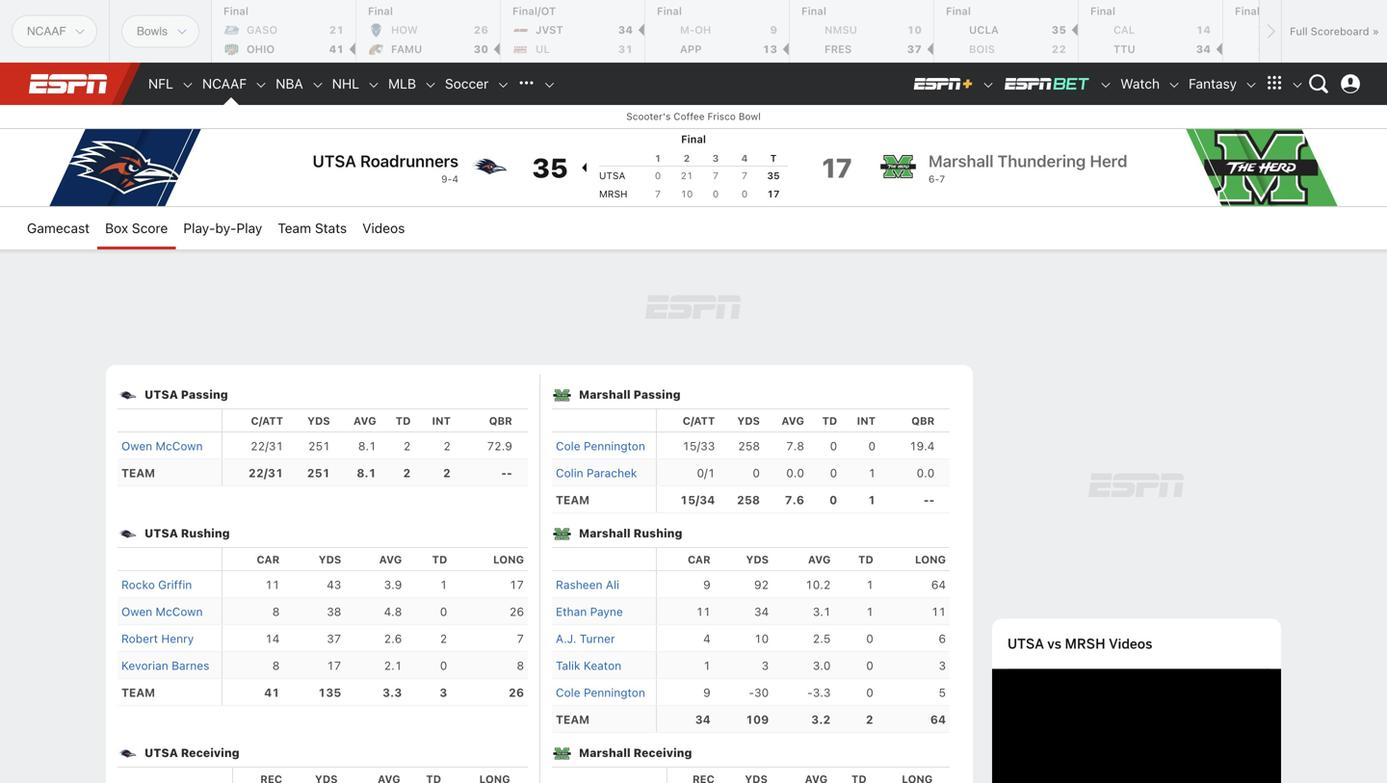 Task type: locate. For each thing, give the bounding box(es) containing it.
1 vertical spatial 21
[[681, 170, 693, 181]]

2 final/ot from the left
[[1236, 5, 1279, 17]]

2 qbr from the left
[[912, 415, 935, 427]]

2 cole pennington link from the top
[[556, 684, 646, 702]]

2 pennington from the top
[[584, 686, 646, 700]]

owen down the rocko
[[121, 605, 152, 619]]

14 right henry
[[265, 632, 280, 646]]

1 receiving from the left
[[181, 747, 240, 760]]

owen mccown link up 'robert henry' link
[[121, 603, 203, 621]]

scooter's
[[627, 111, 671, 122]]

cole up colin at left
[[556, 439, 581, 453]]

griffin
[[158, 578, 192, 592]]

espn more sports home page image
[[512, 69, 541, 98]]

videos right vs
[[1109, 636, 1153, 653]]

8
[[272, 605, 280, 619], [272, 659, 280, 673], [517, 659, 524, 673]]

nhl image
[[367, 78, 381, 92]]

2 rushing from the left
[[634, 527, 683, 540]]

22
[[1052, 43, 1067, 55]]

team down colin at left
[[556, 493, 590, 507]]

box score link
[[97, 207, 176, 250]]

1 vertical spatial 64
[[931, 713, 946, 727]]

final/ot up fantasy icon
[[1236, 5, 1279, 17]]

-- down 72.9
[[501, 466, 513, 480]]

final up gaso
[[224, 5, 249, 17]]

0 for 7.6
[[830, 493, 838, 507]]

final/ot up jvst
[[513, 5, 556, 17]]

marshall for rushing
[[579, 527, 631, 540]]

1 horizontal spatial 35
[[767, 170, 780, 181]]

--
[[501, 466, 513, 480], [924, 493, 935, 507]]

0 vertical spatial mccown
[[156, 439, 203, 453]]

final
[[224, 5, 249, 17], [368, 5, 393, 17], [657, 5, 682, 17], [802, 5, 827, 17], [946, 5, 971, 17], [1091, 5, 1116, 17], [681, 133, 706, 146]]

0 horizontal spatial int
[[432, 415, 451, 427]]

10 for nmsu
[[908, 24, 922, 36]]

0 horizontal spatial 10
[[681, 188, 693, 199]]

34 up fantasy
[[1197, 43, 1211, 55]]

0 for 0.0
[[830, 466, 838, 480]]

37 up espn+ image
[[908, 43, 922, 55]]

0 horizontal spatial long
[[493, 554, 524, 566]]

0 vertical spatial 37
[[908, 43, 922, 55]]

-- down 19.4
[[924, 493, 935, 507]]

team
[[121, 466, 155, 480], [556, 493, 590, 507], [121, 686, 155, 700], [556, 713, 590, 727]]

0 horizontal spatial car
[[257, 554, 280, 566]]

3.3 down '2.1'
[[383, 686, 402, 700]]

team down talik
[[556, 713, 590, 727]]

0 for 4.8
[[440, 605, 447, 619]]

0.0 down the 7.8
[[787, 466, 805, 480]]

0 vertical spatial cole pennington link
[[556, 437, 646, 455]]

1 horizontal spatial 4
[[704, 632, 711, 646]]

1 vertical spatial 37
[[327, 632, 341, 646]]

1 owen mccown link from the top
[[121, 437, 203, 455]]

long for 64
[[916, 554, 946, 566]]

1 vertical spatial 8.1
[[357, 466, 376, 480]]

2 mccown from the top
[[156, 605, 203, 619]]

utsa for passing
[[145, 388, 178, 402]]

1 horizontal spatial passing
[[634, 388, 681, 402]]

pennington
[[584, 439, 646, 453], [584, 686, 646, 700]]

2 c/att from the left
[[683, 415, 715, 427]]

34
[[618, 24, 633, 36], [1197, 43, 1211, 55], [755, 605, 769, 619], [695, 713, 711, 727]]

marshall image for marshall receiving
[[552, 744, 579, 763]]

10
[[908, 24, 922, 36], [681, 188, 693, 199], [755, 632, 769, 646]]

0 vertical spatial 64
[[932, 578, 946, 592]]

cole pennington
[[556, 439, 646, 453], [556, 686, 646, 700]]

marshall passing
[[579, 388, 681, 402]]

1 qbr from the left
[[489, 415, 513, 427]]

td
[[396, 415, 411, 427], [823, 415, 838, 427], [432, 554, 447, 566], [859, 554, 874, 566]]

1 horizontal spatial 30
[[755, 686, 769, 700]]

0.0
[[787, 466, 805, 480], [917, 466, 935, 480]]

2.6
[[384, 632, 402, 646]]

258 left 7.6
[[737, 493, 760, 507]]

long for 17
[[493, 554, 524, 566]]

7 inside "marshall thundering herd 6-7"
[[940, 173, 946, 185]]

receiving for utsa receiving
[[181, 747, 240, 760]]

-
[[501, 466, 507, 480], [507, 466, 513, 480], [924, 493, 930, 507], [930, 493, 935, 507], [749, 686, 755, 700], [808, 686, 813, 700]]

yds
[[308, 415, 330, 427], [738, 415, 760, 427], [319, 554, 341, 566], [746, 554, 769, 566]]

30
[[474, 43, 489, 55], [755, 686, 769, 700]]

rushing down 15/34
[[634, 527, 683, 540]]

td for 3.9
[[432, 554, 447, 566]]

0 vertical spatial marshall image
[[552, 386, 579, 405]]

utsa for vs
[[1008, 636, 1045, 653]]

a.j.
[[556, 632, 577, 646]]

0.0 down 19.4
[[917, 466, 935, 480]]

2 cole from the top
[[556, 686, 581, 700]]

utsa image
[[118, 386, 145, 405], [118, 744, 145, 763]]

2 car from the left
[[688, 554, 711, 566]]

soccer
[[445, 76, 489, 92]]

1 vertical spatial 258
[[737, 493, 760, 507]]

0 vertical spatial cole pennington
[[556, 439, 646, 453]]

global navigation element
[[19, 63, 1369, 105]]

26 for 3
[[509, 686, 524, 700]]

t
[[771, 153, 777, 164]]

cole down talik
[[556, 686, 581, 700]]

play-by-play link
[[176, 207, 270, 250]]

38
[[327, 605, 341, 619]]

10 down the 92
[[755, 632, 769, 646]]

utsa for rushing
[[145, 527, 178, 540]]

1 vertical spatial 251
[[307, 466, 330, 480]]

34 down the 92
[[755, 605, 769, 619]]

0 horizontal spatial 3.3
[[383, 686, 402, 700]]

nmsu
[[825, 24, 858, 36]]

rushing for marshall rushing
[[634, 527, 683, 540]]

cal
[[1114, 24, 1136, 36]]

1 horizontal spatial mrsh
[[1065, 636, 1106, 653]]

owen mccown link down "utsa passing"
[[121, 437, 203, 455]]

owen for 1st 'owen mccown' link from the bottom of the page
[[121, 605, 152, 619]]

1 vertical spatial owen
[[121, 605, 152, 619]]

26
[[474, 24, 489, 36], [510, 605, 524, 619], [509, 686, 524, 700]]

1 horizontal spatial 3.3
[[813, 686, 831, 700]]

cole pennington link up colin parachek
[[556, 437, 646, 455]]

marshall down keaton
[[579, 747, 631, 760]]

marshall up 6-
[[929, 151, 994, 171]]

0 vertical spatial 258
[[739, 439, 760, 453]]

35
[[1052, 24, 1067, 36], [532, 152, 568, 184], [767, 170, 780, 181]]

0 vertical spatial 8.1
[[358, 439, 376, 453]]

1 vertical spatial cole
[[556, 686, 581, 700]]

2 vertical spatial 9
[[704, 686, 711, 700]]

marshall image up colin at left
[[552, 386, 579, 405]]

0 vertical spatial 4
[[742, 153, 748, 164]]

1 long from the left
[[493, 554, 524, 566]]

1 horizontal spatial rushing
[[634, 527, 683, 540]]

1 vertical spatial videos
[[1109, 636, 1153, 653]]

0 horizontal spatial 4
[[452, 173, 459, 185]]

cole pennington up colin parachek
[[556, 439, 646, 453]]

1 vertical spatial mccown
[[156, 605, 203, 619]]

team stats link
[[270, 207, 355, 250]]

1 horizontal spatial 21
[[681, 170, 693, 181]]

utsa vs mrsh videos
[[1008, 636, 1153, 653]]

0 horizontal spatial rushing
[[181, 527, 230, 540]]

marshall
[[929, 151, 994, 171], [579, 388, 631, 402], [579, 527, 631, 540], [579, 747, 631, 760]]

0/1
[[697, 466, 715, 480]]

0 horizontal spatial passing
[[181, 388, 228, 402]]

0 vertical spatial --
[[501, 466, 513, 480]]

mrsh right vs
[[1065, 636, 1106, 653]]

2 long from the left
[[916, 554, 946, 566]]

8 for 38
[[272, 605, 280, 619]]

1 cole pennington link from the top
[[556, 437, 646, 455]]

3.3 down 3.0
[[813, 686, 831, 700]]

nfl
[[148, 76, 173, 92]]

marshall for thundering
[[929, 151, 994, 171]]

1 horizontal spatial videos
[[1109, 636, 1153, 653]]

35 left the winner icon utsa roadrunners
[[532, 152, 568, 184]]

rushing up griffin
[[181, 527, 230, 540]]

0 horizontal spatial mrsh
[[599, 188, 628, 199]]

1 vertical spatial 4
[[452, 173, 459, 185]]

owen down "utsa passing"
[[121, 439, 152, 453]]

ali
[[606, 578, 620, 592]]

34 left 109
[[695, 713, 711, 727]]

td for 7.8
[[823, 415, 838, 427]]

1 final/ot from the left
[[513, 5, 556, 17]]

0 horizontal spatial espn bet image
[[1003, 76, 1092, 92]]

car for 11
[[257, 554, 280, 566]]

yds for 92
[[746, 554, 769, 566]]

cole pennington link down keaton
[[556, 684, 646, 702]]

2 int from the left
[[857, 415, 876, 427]]

ncaaf link
[[195, 63, 255, 105]]

1 c/att from the left
[[251, 415, 283, 427]]

c/att for 15/33
[[683, 415, 715, 427]]

ttu
[[1114, 43, 1136, 55]]

0 horizontal spatial 14
[[265, 632, 280, 646]]

mrsh down the scooter's
[[599, 188, 628, 199]]

1 horizontal spatial --
[[924, 493, 935, 507]]

0 vertical spatial 22/31
[[251, 439, 283, 453]]

0 horizontal spatial 21
[[329, 24, 344, 36]]

9 left the 92
[[704, 578, 711, 592]]

0 horizontal spatial receiving
[[181, 747, 240, 760]]

marshall image for marshall passing
[[552, 386, 579, 405]]

0 horizontal spatial c/att
[[251, 415, 283, 427]]

1 owen from the top
[[121, 439, 152, 453]]

0 horizontal spatial 41
[[264, 686, 280, 700]]

14
[[1197, 24, 1211, 36], [265, 632, 280, 646]]

1 vertical spatial pennington
[[584, 686, 646, 700]]

1 horizontal spatial 10
[[755, 632, 769, 646]]

1 utsa image from the top
[[118, 386, 145, 405]]

kevorian barnes link
[[121, 657, 210, 675]]

1 horizontal spatial 14
[[1197, 24, 1211, 36]]

0 for 7.8
[[830, 439, 838, 453]]

9 left -30
[[704, 686, 711, 700]]

1 vertical spatial 22/31
[[248, 466, 283, 480]]

car
[[257, 554, 280, 566], [688, 554, 711, 566]]

soccer image
[[497, 78, 510, 92]]

26 for 0
[[510, 605, 524, 619]]

9 for -30
[[704, 686, 711, 700]]

utsa for receiving
[[145, 747, 178, 760]]

1
[[655, 153, 662, 164], [869, 466, 876, 480], [868, 493, 876, 507], [440, 578, 447, 592], [867, 578, 874, 592], [867, 605, 874, 619], [704, 659, 711, 673]]

9-
[[442, 173, 452, 185]]

1 horizontal spatial qbr
[[912, 415, 935, 427]]

1 car from the left
[[257, 554, 280, 566]]

receiving
[[181, 747, 240, 760], [634, 747, 692, 760]]

34 for 11
[[755, 605, 769, 619]]

258
[[739, 439, 760, 453], [737, 493, 760, 507]]

watch
[[1121, 76, 1160, 92]]

videos inside "section"
[[1109, 636, 1153, 653]]

play-by-play
[[183, 220, 262, 236]]

1 vertical spatial owen mccown
[[121, 605, 203, 619]]

35 up 22
[[1052, 24, 1067, 36]]

1 horizontal spatial c/att
[[683, 415, 715, 427]]

8.1 for 72.9
[[358, 439, 376, 453]]

2 utsa image from the top
[[118, 744, 145, 763]]

1 horizontal spatial 11
[[696, 605, 711, 619]]

37 for 14
[[327, 632, 341, 646]]

37 down the 38
[[327, 632, 341, 646]]

mccown down "utsa passing"
[[156, 439, 203, 453]]

0 horizontal spatial 11
[[265, 578, 280, 592]]

34 up 31
[[618, 24, 633, 36]]

marshall image down talik
[[552, 744, 579, 763]]

videos right stats on the left
[[363, 220, 405, 236]]

app
[[680, 43, 702, 55]]

yds for 251
[[308, 415, 330, 427]]

espn bet image down 22
[[1003, 76, 1092, 92]]

mccown up henry
[[156, 605, 203, 619]]

marshall up parachek
[[579, 388, 631, 402]]

m-
[[680, 24, 695, 36]]

17 down t
[[767, 188, 780, 199]]

109
[[746, 713, 769, 727]]

41 up nhl
[[329, 43, 344, 55]]

espn bet image
[[1003, 76, 1092, 92], [1100, 78, 1113, 92]]

1 passing from the left
[[181, 388, 228, 402]]

2 vertical spatial 26
[[509, 686, 524, 700]]

qbr up 19.4
[[912, 415, 935, 427]]

1 vertical spatial utsa image
[[118, 744, 145, 763]]

3.3
[[383, 686, 402, 700], [813, 686, 831, 700]]

0 horizontal spatial final/ot
[[513, 5, 556, 17]]

1 vertical spatial marshall image
[[552, 744, 579, 763]]

0 vertical spatial pennington
[[584, 439, 646, 453]]

0 vertical spatial 30
[[474, 43, 489, 55]]

0 vertical spatial owen
[[121, 439, 152, 453]]

21
[[329, 24, 344, 36], [681, 170, 693, 181]]

utsa rushing
[[145, 527, 230, 540]]

2 vertical spatial 10
[[755, 632, 769, 646]]

1 horizontal spatial 41
[[329, 43, 344, 55]]

0 vertical spatial utsa image
[[118, 386, 145, 405]]

64 up 6 in the right of the page
[[932, 578, 946, 592]]

10 down coffee
[[681, 188, 693, 199]]

pennington down keaton
[[584, 686, 646, 700]]

marshall up ali
[[579, 527, 631, 540]]

utsa roadrunners link
[[313, 150, 459, 172]]

marshall rushing
[[579, 527, 683, 540]]

cole pennington down keaton
[[556, 686, 646, 700]]

17 up 135
[[327, 659, 341, 673]]

1 vertical spatial mrsh
[[1065, 636, 1106, 653]]

258 left the 7.8
[[739, 439, 760, 453]]

more sports image
[[543, 78, 556, 92]]

video player region
[[993, 669, 1282, 784]]

41 left 135
[[264, 686, 280, 700]]

64 down 5
[[931, 713, 946, 727]]

car for 9
[[688, 554, 711, 566]]

1 horizontal spatial 0.0
[[917, 466, 935, 480]]

box
[[105, 220, 128, 236]]

utsa inside "section"
[[1008, 636, 1045, 653]]

2 horizontal spatial 35
[[1052, 24, 1067, 36]]

owen mccown up 'robert henry' link
[[121, 605, 203, 619]]

owen
[[121, 439, 152, 453], [121, 605, 152, 619]]

0 for 2.5
[[867, 632, 874, 646]]

34 for jvst
[[618, 24, 633, 36]]

coffee
[[674, 111, 705, 122]]

2 passing from the left
[[634, 388, 681, 402]]

0 horizontal spatial videos
[[363, 220, 405, 236]]

7 left a.j.
[[517, 632, 524, 646]]

final up how
[[368, 5, 393, 17]]

videos
[[363, 220, 405, 236], [1109, 636, 1153, 653]]

8 left the 38
[[272, 605, 280, 619]]

barnes
[[172, 659, 210, 673]]

0 vertical spatial 10
[[908, 24, 922, 36]]

10 up espn+ image
[[908, 24, 922, 36]]

more espn image
[[1261, 69, 1290, 98], [1291, 78, 1305, 92]]

by-
[[215, 220, 237, 236]]

14 up fantasy
[[1197, 24, 1211, 36]]

64 for 2
[[931, 713, 946, 727]]

1 horizontal spatial car
[[688, 554, 711, 566]]

utsa image
[[118, 524, 145, 544]]

7
[[713, 170, 719, 181], [742, 170, 748, 181], [940, 173, 946, 185], [655, 188, 661, 199], [517, 632, 524, 646]]

0 vertical spatial owen mccown link
[[121, 437, 203, 455]]

1 horizontal spatial long
[[916, 554, 946, 566]]

owen mccown down "utsa passing"
[[121, 439, 203, 453]]

utsa inside utsa roadrunners 9-4
[[313, 151, 357, 171]]

0 vertical spatial 41
[[329, 43, 344, 55]]

1 vertical spatial --
[[924, 493, 935, 507]]

30 up 109
[[755, 686, 769, 700]]

rocko
[[121, 578, 155, 592]]

marshall image
[[552, 386, 579, 405], [552, 744, 579, 763]]

0 vertical spatial 251
[[308, 439, 330, 453]]

0 vertical spatial cole
[[556, 439, 581, 453]]

35 down t
[[767, 170, 780, 181]]

pennington up parachek
[[584, 439, 646, 453]]

0 vertical spatial 9
[[770, 24, 778, 36]]

1 marshall image from the top
[[552, 386, 579, 405]]

herd
[[1090, 151, 1128, 171]]

2 vertical spatial 4
[[704, 632, 711, 646]]

4
[[742, 153, 748, 164], [452, 173, 459, 185], [704, 632, 711, 646]]

3
[[713, 153, 719, 164], [762, 659, 769, 673], [939, 659, 946, 673], [440, 686, 447, 700]]

1 horizontal spatial 37
[[908, 43, 922, 55]]

9 up 13
[[770, 24, 778, 36]]

c/att
[[251, 415, 283, 427], [683, 415, 715, 427]]

7 right 'marshall thundering herd' image
[[940, 173, 946, 185]]

30 up soccer
[[474, 43, 489, 55]]

full scoreboard »
[[1291, 25, 1380, 38]]

2 owen from the top
[[121, 605, 152, 619]]

0 horizontal spatial 0.0
[[787, 466, 805, 480]]

espn bet image left watch
[[1100, 78, 1113, 92]]

qbr up 72.9
[[489, 415, 513, 427]]

colin parachek link
[[556, 464, 637, 482]]

full scoreboard » link
[[1282, 0, 1388, 63]]

1 int from the left
[[432, 415, 451, 427]]

box score
[[105, 220, 168, 236]]

2 receiving from the left
[[634, 747, 692, 760]]

-- for 1
[[924, 493, 935, 507]]

2.5
[[813, 632, 831, 646]]

marshall inside "marshall thundering herd 6-7"
[[929, 151, 994, 171]]

nba
[[276, 76, 303, 92]]

2 0.0 from the left
[[917, 466, 935, 480]]

11 for 43
[[265, 578, 280, 592]]

1 vertical spatial 9
[[704, 578, 711, 592]]

0 horizontal spatial --
[[501, 466, 513, 480]]

passing for marshall passing
[[634, 388, 681, 402]]

payne
[[590, 605, 623, 619]]

1 vertical spatial cole pennington
[[556, 686, 646, 700]]

winner icon utsa roadrunners image
[[578, 156, 590, 179]]

2
[[684, 153, 690, 164], [404, 439, 411, 453], [444, 439, 451, 453], [403, 466, 411, 480], [443, 466, 451, 480], [440, 632, 447, 646], [866, 713, 874, 727]]

1 3.3 from the left
[[383, 686, 402, 700]]

2 marshall image from the top
[[552, 744, 579, 763]]

mrsh
[[599, 188, 628, 199], [1065, 636, 1106, 653]]

21 up nhl
[[329, 24, 344, 36]]

0 vertical spatial videos
[[363, 220, 405, 236]]

8 right barnes
[[272, 659, 280, 673]]

1 rushing from the left
[[181, 527, 230, 540]]

0 horizontal spatial qbr
[[489, 415, 513, 427]]

21 down coffee
[[681, 170, 693, 181]]



Task type: vqa. For each thing, say whether or not it's contained in the screenshot.


Task type: describe. For each thing, give the bounding box(es) containing it.
rushing for utsa rushing
[[181, 527, 230, 540]]

3.0
[[813, 659, 831, 673]]

team down kevorian
[[121, 686, 155, 700]]

fantasy image
[[1245, 78, 1259, 92]]

251 for 72.9
[[308, 439, 330, 453]]

gaso
[[247, 24, 278, 36]]

1 0.0 from the left
[[787, 466, 805, 480]]

8 left talik
[[517, 659, 524, 673]]

bois
[[970, 43, 995, 55]]

team up utsa image
[[121, 466, 155, 480]]

team
[[278, 220, 311, 236]]

rocko griffin
[[121, 578, 192, 592]]

watch image
[[1168, 78, 1182, 92]]

utsa roadrunners 9-4
[[313, 151, 459, 185]]

nfl link
[[141, 63, 181, 105]]

avg for 7.8
[[782, 415, 805, 427]]

int for 2
[[432, 415, 451, 427]]

17 left 'marshall thundering herd' image
[[823, 152, 853, 184]]

ethan
[[556, 605, 587, 619]]

profile management image
[[1342, 74, 1361, 93]]

videos link
[[355, 207, 413, 250]]

7 down frisco
[[713, 170, 719, 181]]

15/34
[[680, 493, 715, 507]]

mlb link
[[381, 63, 424, 105]]

mrsh inside "section"
[[1065, 636, 1106, 653]]

37 for fres
[[908, 43, 922, 55]]

a.j. turner
[[556, 632, 615, 646]]

2 horizontal spatial 4
[[742, 153, 748, 164]]

ohio
[[247, 43, 275, 55]]

1 vertical spatial 41
[[264, 686, 280, 700]]

robert
[[121, 632, 158, 646]]

espn plus image
[[982, 78, 996, 92]]

marshall receiving
[[579, 747, 692, 760]]

1 horizontal spatial more espn image
[[1291, 78, 1305, 92]]

ncaaf image
[[255, 78, 268, 92]]

10 for 4
[[755, 632, 769, 646]]

kevorian
[[121, 659, 168, 673]]

1 mccown from the top
[[156, 439, 203, 453]]

rocko griffin link
[[121, 576, 192, 594]]

full
[[1291, 25, 1308, 38]]

gamecast link
[[19, 207, 97, 250]]

-3.3
[[808, 686, 831, 700]]

m-oh
[[680, 24, 712, 36]]

2 owen mccown link from the top
[[121, 603, 203, 621]]

marshall thundering herd 6-7
[[929, 151, 1128, 185]]

0 vertical spatial 21
[[329, 24, 344, 36]]

robert henry link
[[121, 630, 194, 648]]

yds for 258
[[738, 415, 760, 427]]

stats
[[315, 220, 347, 236]]

avg for 10.2
[[808, 554, 831, 566]]

mlb image
[[424, 78, 438, 92]]

owen for 2nd 'owen mccown' link from the bottom of the page
[[121, 439, 152, 453]]

utsa for roadrunners
[[313, 151, 357, 171]]

6-
[[929, 173, 940, 185]]

a.j. turner link
[[556, 630, 615, 648]]

turner
[[580, 632, 615, 646]]

»
[[1373, 25, 1380, 38]]

receiving for marshall receiving
[[634, 747, 692, 760]]

talik keaton link
[[556, 657, 622, 675]]

251 for --
[[307, 466, 330, 480]]

-- for 2
[[501, 466, 513, 480]]

td for 10.2
[[859, 554, 874, 566]]

td for 8.1
[[396, 415, 411, 427]]

31
[[618, 43, 633, 55]]

92
[[755, 578, 769, 592]]

135
[[318, 686, 341, 700]]

0 horizontal spatial 30
[[474, 43, 489, 55]]

final up nmsu
[[802, 5, 827, 17]]

utsa image for utsa receiving
[[118, 744, 145, 763]]

kevorian barnes
[[121, 659, 210, 673]]

7 down the scooter's
[[655, 188, 661, 199]]

play-
[[183, 220, 215, 236]]

7 down "bowl"
[[742, 170, 748, 181]]

19.4
[[910, 439, 935, 453]]

ncaaf
[[202, 76, 247, 92]]

scooter's coffee frisco bowl
[[627, 111, 761, 122]]

2.1
[[384, 659, 402, 673]]

4.8
[[384, 605, 402, 619]]

c/att for 22/31
[[251, 415, 283, 427]]

2 cole pennington from the top
[[556, 686, 646, 700]]

22/31 for --
[[248, 466, 283, 480]]

0 horizontal spatial 35
[[532, 152, 568, 184]]

0 vertical spatial 14
[[1197, 24, 1211, 36]]

avg for 8.1
[[354, 415, 376, 427]]

int for 0
[[857, 415, 876, 427]]

famu
[[391, 43, 422, 55]]

team stats
[[278, 220, 347, 236]]

final up cal
[[1091, 5, 1116, 17]]

1 vertical spatial 30
[[755, 686, 769, 700]]

1 cole from the top
[[556, 439, 581, 453]]

parachek
[[587, 466, 637, 480]]

talik keaton
[[556, 659, 622, 673]]

2 horizontal spatial 11
[[932, 605, 946, 619]]

rasheen ali link
[[556, 576, 620, 594]]

0 vertical spatial 26
[[474, 24, 489, 36]]

0 vertical spatial mrsh
[[599, 188, 628, 199]]

marshall for passing
[[579, 388, 631, 402]]

0 for -3.3
[[867, 686, 874, 700]]

3.2
[[812, 713, 831, 727]]

7.6
[[785, 493, 805, 507]]

8 for 17
[[272, 659, 280, 673]]

1 vertical spatial 14
[[265, 632, 280, 646]]

0 horizontal spatial more espn image
[[1261, 69, 1290, 98]]

ucla
[[970, 24, 999, 36]]

soccer link
[[438, 63, 497, 105]]

oh
[[695, 24, 712, 36]]

8.1 for --
[[357, 466, 376, 480]]

nhl link
[[325, 63, 367, 105]]

10.2
[[806, 578, 831, 592]]

final up m-
[[657, 5, 682, 17]]

9 for 92
[[704, 578, 711, 592]]

utsa image for utsa passing
[[118, 386, 145, 405]]

utsa vs mrsh videos section
[[993, 365, 1282, 784]]

3.9
[[384, 578, 402, 592]]

1 horizontal spatial espn bet image
[[1100, 78, 1113, 92]]

258 for 15/34
[[737, 493, 760, 507]]

nfl image
[[181, 78, 195, 92]]

score
[[132, 220, 168, 236]]

utsa roadrunners image
[[470, 147, 509, 185]]

qbr for 19.4
[[912, 415, 935, 427]]

1 vertical spatial 10
[[681, 188, 693, 199]]

qbr for 72.9
[[489, 415, 513, 427]]

0 for 10
[[713, 188, 719, 199]]

final down scooter's coffee frisco bowl
[[681, 133, 706, 146]]

17 left rasheen at the left bottom
[[510, 578, 524, 592]]

colin parachek
[[556, 466, 637, 480]]

rasheen
[[556, 578, 603, 592]]

34 for ttu
[[1197, 43, 1211, 55]]

ul
[[536, 43, 550, 55]]

ethan payne link
[[556, 603, 623, 621]]

0 for 2.1
[[440, 659, 447, 673]]

7.8
[[787, 439, 805, 453]]

final up ucla
[[946, 5, 971, 17]]

0 for 3.0
[[867, 659, 874, 673]]

2 3.3 from the left
[[813, 686, 831, 700]]

scoreboard
[[1311, 25, 1370, 38]]

marshall for receiving
[[579, 747, 631, 760]]

1 pennington from the top
[[584, 439, 646, 453]]

nba image
[[311, 78, 325, 92]]

22/31 for 72.9
[[251, 439, 283, 453]]

1 cole pennington from the top
[[556, 439, 646, 453]]

talik
[[556, 659, 581, 673]]

jvst
[[536, 24, 564, 36]]

watch link
[[1113, 63, 1168, 105]]

ethan payne
[[556, 605, 623, 619]]

utsa passing
[[145, 388, 228, 402]]

72.9
[[487, 439, 513, 453]]

11 for 34
[[696, 605, 711, 619]]

258 for 15/33
[[739, 439, 760, 453]]

fantasy link
[[1182, 63, 1245, 105]]

play
[[237, 220, 262, 236]]

thundering
[[998, 151, 1086, 171]]

1 owen mccown from the top
[[121, 439, 203, 453]]

15/33
[[683, 439, 715, 453]]

marshall image
[[552, 524, 579, 544]]

marshall thundering herd image
[[879, 147, 918, 185]]

rasheen ali
[[556, 578, 620, 592]]

passing for utsa passing
[[181, 388, 228, 402]]

2 owen mccown from the top
[[121, 605, 203, 619]]

fantasy
[[1189, 76, 1237, 92]]

espn+ image
[[913, 76, 975, 92]]

yds for 43
[[319, 554, 341, 566]]

how
[[391, 24, 418, 36]]

fres
[[825, 43, 852, 55]]

4 inside utsa roadrunners 9-4
[[452, 173, 459, 185]]

keaton
[[584, 659, 622, 673]]

avg for 3.9
[[379, 554, 402, 566]]

64 for 1
[[932, 578, 946, 592]]

bowl
[[739, 111, 761, 122]]



